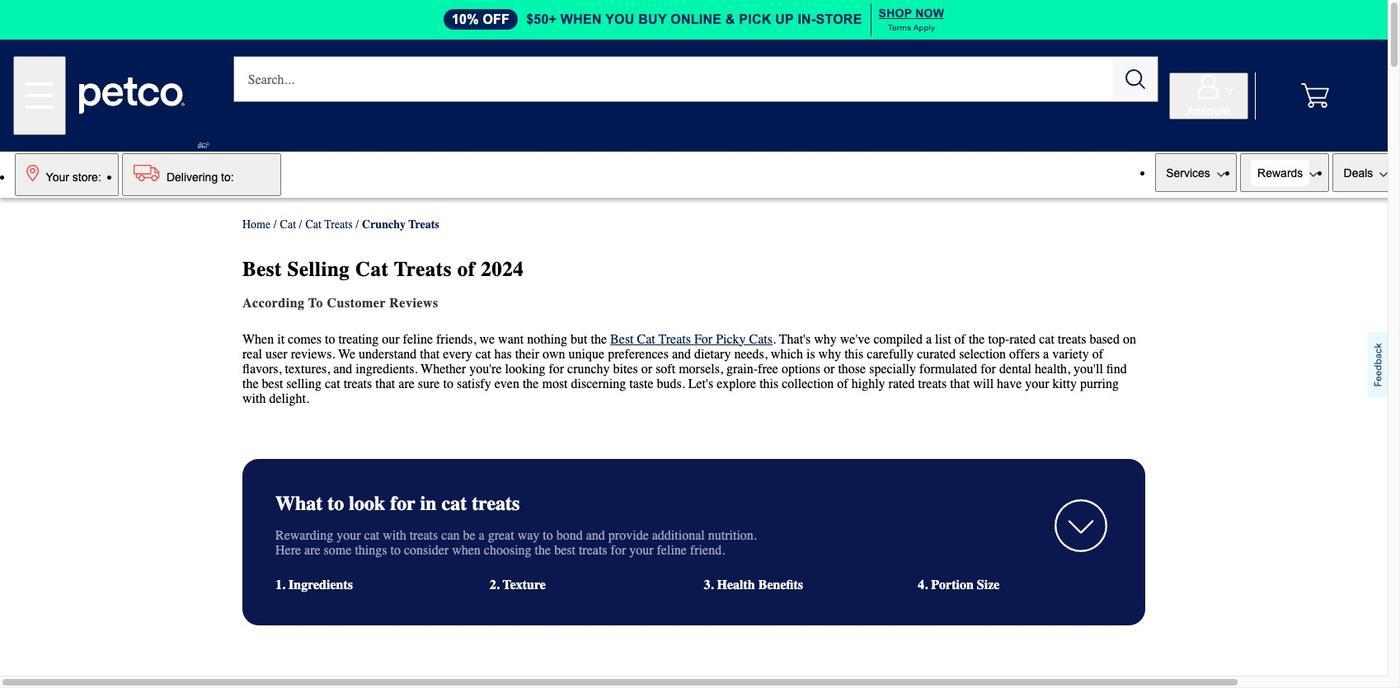 Task type: describe. For each thing, give the bounding box(es) containing it.
we
[[480, 332, 495, 347]]

unique
[[569, 347, 605, 362]]

for
[[694, 332, 713, 347]]

dietary
[[694, 347, 731, 362]]

their
[[515, 347, 539, 362]]

crunchy
[[362, 218, 406, 232]]

selling
[[287, 257, 350, 281]]

best selling cat treats of 2024
[[242, 257, 524, 281]]

textures,
[[285, 362, 330, 377]]

2 horizontal spatial that
[[950, 377, 970, 391]]

shop now link
[[879, 6, 944, 20]]

3.
[[704, 578, 714, 593]]

delight.
[[269, 391, 309, 406]]

for inside rewarding your cat with treats can be a great way to bond and provide additional nutrition. here are some things to consider when choosing the best treats for your feline friend.
[[611, 543, 626, 558]]

of left highly
[[837, 377, 848, 391]]

and inside rewarding your cat with treats can be a great way to bond and provide additional nutrition. here are some things to consider when choosing the best treats for your feline friend.
[[586, 528, 605, 543]]

0 horizontal spatial and
[[333, 362, 352, 377]]

looking
[[505, 362, 545, 377]]

services
[[1166, 166, 1210, 179]]

our
[[382, 332, 400, 347]]

in-
[[798, 12, 816, 26]]

size
[[977, 578, 1000, 593]]

whether
[[421, 362, 466, 377]]

bond
[[556, 528, 583, 543]]

pick
[[739, 12, 772, 26]]

buy
[[639, 12, 667, 26]]

treats left provide
[[579, 543, 607, 558]]

according to customer reviews
[[242, 296, 439, 311]]

of right list
[[955, 332, 966, 347]]

treats up reviews
[[394, 257, 452, 281]]

ingredients.
[[356, 362, 418, 377]]

selling
[[286, 377, 322, 391]]

rewarding your cat with treats can be a great way to bond and provide additional nutrition. here are some things to consider when choosing the best treats for your feline friend.
[[275, 528, 757, 558]]

needs,
[[734, 347, 768, 362]]

deals
[[1344, 166, 1373, 179]]

grain-
[[726, 362, 758, 377]]

treats left the can
[[410, 528, 438, 543]]

in
[[420, 492, 437, 515]]

4. portion size
[[918, 578, 1000, 593]]

services list item
[[1153, 152, 1238, 194]]

delivering to: list item
[[121, 152, 283, 198]]

top-
[[988, 332, 1010, 347]]

cat right in
[[442, 492, 467, 515]]

home
[[242, 218, 271, 232]]

3 / from the left
[[356, 218, 359, 232]]

what to look for in cat treats
[[275, 492, 520, 515]]

to right way
[[543, 528, 553, 543]]

carefully
[[867, 347, 914, 362]]

the right but
[[591, 332, 607, 347]]

is
[[806, 347, 815, 362]]

rewards list item
[[1238, 152, 1331, 194]]

shop
[[879, 6, 912, 20]]

which
[[771, 347, 803, 362]]

nutrition.
[[708, 528, 757, 543]]

with inside rewarding your cat with treats can be a great way to bond and provide additional nutrition. here are some things to consider when choosing the best treats for your feline friend.
[[383, 528, 406, 543]]

of left find
[[1092, 347, 1103, 362]]

treats left "for"
[[659, 332, 691, 347]]

home link
[[242, 218, 271, 232]]

0 horizontal spatial that
[[375, 377, 395, 391]]

real
[[242, 347, 262, 362]]

1 or from the left
[[641, 362, 652, 377]]

0 horizontal spatial this
[[760, 377, 779, 391]]

it
[[277, 332, 285, 347]]

up
[[775, 12, 794, 26]]

cat inside rewarding your cat with treats can be a great way to bond and provide additional nutrition. here are some things to consider when choosing the best treats for your feline friend.
[[364, 528, 379, 543]]

every
[[443, 347, 472, 362]]

treats left the crunchy
[[324, 218, 353, 232]]

why left we've
[[814, 332, 837, 347]]

10%
[[452, 12, 479, 26]]

1 horizontal spatial that
[[420, 347, 440, 362]]

. that's why we've compiled a list of the top-rated cat treats based on real user reviews. we understand that every cat has their own unique preferences and dietary needs, which is why this carefully curated selection offers a variety of flavors, textures, and ingredients. whether you're looking for crunchy bites or soft morsels, grain-free options or those specially formulated for dental health, you'll find the best selling cat treats that are sure to satisfy even the most discerning taste buds. let's explore this collection of highly rated treats that will have your kitty purring with delight.
[[242, 332, 1136, 406]]

for down "nothing"
[[549, 362, 564, 377]]

to:
[[221, 170, 234, 184]]

treats down we
[[344, 377, 372, 391]]

nothing
[[527, 332, 567, 347]]

feedback image
[[1368, 332, 1388, 398]]

3. health benefits
[[704, 578, 803, 593]]

reviews.
[[291, 347, 335, 362]]

crunchy
[[567, 362, 610, 377]]

can
[[441, 528, 460, 543]]

selection
[[959, 347, 1006, 362]]

0 horizontal spatial your
[[337, 528, 361, 543]]

carat down icon 13 image for rewards
[[1310, 172, 1318, 177]]

cat right home link
[[280, 218, 296, 232]]

$50+ when you buy online & pick up in-store
[[526, 12, 862, 26]]

carat down icon 13 image for services
[[1217, 172, 1225, 177]]

account
[[1187, 104, 1231, 118]]

your inside . that's why we've compiled a list of the top-rated cat treats based on real user reviews. we understand that every cat has their own unique preferences and dietary needs, which is why this carefully curated selection offers a variety of flavors, textures, and ingredients. whether you're looking for crunchy bites or soft morsels, grain-free options or those specially formulated for dental health, you'll find the best selling cat treats that are sure to satisfy even the most discerning taste buds. let's explore this collection of highly rated treats that will have your kitty purring with delight.
[[1025, 377, 1049, 391]]

find
[[1107, 362, 1127, 377]]

the right even
[[523, 377, 539, 391]]

citrus catapult arrow button
[[1050, 497, 1112, 553]]

purring
[[1080, 377, 1119, 391]]

let's
[[688, 377, 713, 391]]

additional
[[652, 528, 705, 543]]

customer
[[327, 296, 386, 311]]

crunchy treats
[[362, 218, 439, 232]]

2 horizontal spatial and
[[672, 347, 691, 362]]

portion
[[931, 578, 974, 593]]

even
[[495, 377, 519, 391]]

you'll
[[1074, 362, 1103, 377]]

feline inside rewarding your cat with treats can be a great way to bond and provide additional nutrition. here are some things to consider when choosing the best treats for your feline friend.
[[657, 543, 687, 558]]

my cart image
[[1301, 83, 1329, 108]]

look
[[349, 492, 385, 515]]

treats down curated
[[918, 377, 947, 391]]

delivering
[[167, 170, 218, 184]]

are inside . that's why we've compiled a list of the top-rated cat treats based on real user reviews. we understand that every cat has their own unique preferences and dietary needs, which is why this carefully curated selection offers a variety of flavors, textures, and ingredients. whether you're looking for crunchy bites or soft morsels, grain-free options or those specially formulated for dental health, you'll find the best selling cat treats that are sure to satisfy even the most discerning taste buds. let's explore this collection of highly rated treats that will have your kitty purring with delight.
[[399, 377, 415, 391]]

to right things
[[390, 543, 401, 558]]

1 horizontal spatial your
[[629, 543, 654, 558]]

0 horizontal spatial feline
[[403, 332, 433, 347]]

2.
[[490, 578, 500, 593]]

have
[[997, 377, 1022, 391]]

that's
[[779, 332, 811, 347]]

to down selling
[[308, 296, 323, 311]]

cat right cat link
[[305, 218, 322, 232]]

1. ingredients
[[275, 578, 353, 593]]

cat up health,
[[1039, 332, 1055, 347]]

but
[[571, 332, 588, 347]]

those
[[838, 362, 866, 377]]

here
[[275, 543, 301, 558]]

morsels,
[[679, 362, 723, 377]]

Search search field
[[233, 56, 1113, 102]]

when
[[242, 332, 274, 347]]



Task type: vqa. For each thing, say whether or not it's contained in the screenshot.
the middle the help
no



Task type: locate. For each thing, give the bounding box(es) containing it.
0 horizontal spatial are
[[304, 543, 320, 558]]

a right be
[[479, 528, 485, 543]]

cat left 'has'
[[476, 347, 491, 362]]

0 vertical spatial rated
[[1010, 332, 1036, 347]]

crunchy treats link
[[362, 218, 439, 232]]

of
[[457, 257, 475, 281], [955, 332, 966, 347], [1092, 347, 1103, 362], [837, 377, 848, 391]]

best right way
[[554, 543, 576, 558]]

terms
[[888, 23, 911, 32]]

some
[[324, 543, 352, 558]]

to left we
[[325, 332, 335, 347]]

1 vertical spatial feline
[[657, 543, 687, 558]]

what
[[275, 492, 323, 515]]

texture
[[503, 578, 546, 593]]

1 vertical spatial are
[[304, 543, 320, 558]]

this right grain-
[[760, 377, 779, 391]]

are right "here"
[[304, 543, 320, 558]]

/
[[274, 218, 277, 232], [299, 218, 302, 232], [356, 218, 359, 232]]

when left you
[[561, 12, 602, 26]]

want
[[498, 332, 524, 347]]

1 vertical spatial this
[[760, 377, 779, 391]]

deals list item
[[1331, 152, 1400, 194]]

with down flavors,
[[242, 391, 266, 406]]

treats
[[1058, 332, 1086, 347], [344, 377, 372, 391], [918, 377, 947, 391], [472, 492, 520, 515], [410, 528, 438, 543], [579, 543, 607, 558]]

feline left friend.
[[657, 543, 687, 558]]

be
[[463, 528, 475, 543]]

user
[[266, 347, 288, 362]]

carat down icon 13 image right deals
[[1380, 172, 1388, 177]]

with
[[242, 391, 266, 406], [383, 528, 406, 543]]

we've
[[840, 332, 870, 347]]

1 vertical spatial rated
[[889, 377, 915, 391]]

treats left the based
[[1058, 332, 1086, 347]]

a inside rewarding your cat with treats can be a great way to bond and provide additional nutrition. here are some things to consider when choosing the best treats for your feline friend.
[[479, 528, 485, 543]]

cat
[[1039, 332, 1055, 347], [476, 347, 491, 362], [325, 377, 340, 391], [442, 492, 467, 515], [364, 528, 379, 543]]

1 horizontal spatial rated
[[1010, 332, 1036, 347]]

for left have
[[981, 362, 996, 377]]

specially
[[869, 362, 916, 377]]

rated
[[1010, 332, 1036, 347], [889, 377, 915, 391]]

1 vertical spatial with
[[383, 528, 406, 543]]

for right bond
[[611, 543, 626, 558]]

cat up customer
[[355, 257, 389, 281]]

and down treating
[[333, 362, 352, 377]]

1 vertical spatial when
[[452, 543, 481, 558]]

1 vertical spatial best
[[610, 332, 634, 347]]

of left 2024 at the left top
[[457, 257, 475, 281]]

1 horizontal spatial when
[[561, 12, 602, 26]]

shop now terms apply
[[879, 6, 944, 32]]

own
[[543, 347, 565, 362]]

the inside rewarding your cat with treats can be a great way to bond and provide additional nutrition. here are some things to consider when choosing the best treats for your feline friend.
[[535, 543, 551, 558]]

home / cat / cat treats /
[[242, 218, 359, 232]]

/ left cat link
[[274, 218, 277, 232]]

0 horizontal spatial best
[[242, 257, 282, 281]]

options
[[782, 362, 821, 377]]

and left "for"
[[672, 347, 691, 362]]

collection
[[782, 377, 834, 391]]

carat down icon 13 image up account
[[1225, 87, 1234, 92]]

/ right cat link
[[299, 218, 302, 232]]

0 vertical spatial when
[[561, 12, 602, 26]]

benefits
[[758, 578, 803, 593]]

rated up dental
[[1010, 332, 1036, 347]]

way
[[518, 528, 540, 543]]

ingredients
[[289, 578, 353, 593]]

your left friend.
[[629, 543, 654, 558]]

this up highly
[[845, 347, 864, 362]]

formulated
[[920, 362, 977, 377]]

2 horizontal spatial /
[[356, 218, 359, 232]]

search image
[[1125, 69, 1145, 89]]

that left will
[[950, 377, 970, 391]]

and right bond
[[586, 528, 605, 543]]

or left those
[[824, 362, 835, 377]]

0 vertical spatial with
[[242, 391, 266, 406]]

treats up great
[[472, 492, 520, 515]]

your
[[46, 170, 69, 184]]

that left every
[[420, 347, 440, 362]]

for left in
[[390, 492, 415, 515]]

1 horizontal spatial feline
[[657, 543, 687, 558]]

based
[[1090, 332, 1120, 347]]

citrus catapult arrow image
[[1055, 500, 1108, 553]]

best down user
[[262, 377, 283, 391]]

are
[[399, 377, 415, 391], [304, 543, 320, 558]]

.
[[773, 332, 776, 347]]

1 horizontal spatial /
[[299, 218, 302, 232]]

0 vertical spatial are
[[399, 377, 415, 391]]

1 list from the left
[[13, 152, 283, 198]]

free
[[758, 362, 778, 377]]

carat down icon 13 image right services
[[1217, 172, 1225, 177]]

list
[[935, 332, 951, 347]]

you're
[[469, 362, 502, 377]]

or left soft
[[641, 362, 652, 377]]

a left list
[[926, 332, 932, 347]]

treats
[[324, 218, 353, 232], [408, 218, 439, 232], [394, 257, 452, 281], [659, 332, 691, 347]]

0 horizontal spatial /
[[274, 218, 277, 232]]

list
[[13, 152, 283, 198], [1153, 152, 1400, 194]]

your left kitty
[[1025, 377, 1049, 391]]

cat up the bites
[[637, 332, 655, 347]]

1 horizontal spatial or
[[824, 362, 835, 377]]

2 horizontal spatial a
[[1043, 347, 1049, 362]]

off
[[483, 12, 510, 26]]

the left "top-" on the right of the page
[[969, 332, 985, 347]]

2 / from the left
[[299, 218, 302, 232]]

rated down carefully
[[889, 377, 915, 391]]

1 horizontal spatial and
[[586, 528, 605, 543]]

/ left the crunchy
[[356, 218, 359, 232]]

best inside . that's why we've compiled a list of the top-rated cat treats based on real user reviews. we understand that every cat has their own unique preferences and dietary needs, which is why this carefully curated selection offers a variety of flavors, textures, and ingredients. whether you're looking for crunchy bites or soft morsels, grain-free options or those specially formulated for dental health, you'll find the best selling cat treats that are sure to satisfy even the most discerning taste buds. let's explore this collection of highly rated treats that will have your kitty purring with delight.
[[262, 377, 283, 391]]

a right offers
[[1043, 347, 1049, 362]]

why
[[814, 332, 837, 347], [819, 347, 841, 362]]

are left sure
[[399, 377, 415, 391]]

carat down icon 13 image
[[1225, 87, 1234, 92], [1217, 172, 1225, 177], [1310, 172, 1318, 177], [1380, 172, 1388, 177]]

best inside rewarding your cat with treats can be a great way to bond and provide additional nutrition. here are some things to consider when choosing the best treats for your feline friend.
[[554, 543, 576, 558]]

0 horizontal spatial best
[[262, 377, 283, 391]]

sure
[[418, 377, 440, 391]]

0 vertical spatial this
[[845, 347, 864, 362]]

cat down the look
[[364, 528, 379, 543]]

friend.
[[690, 543, 725, 558]]

health,
[[1035, 362, 1070, 377]]

a
[[926, 332, 932, 347], [1043, 347, 1049, 362], [479, 528, 485, 543]]

with inside . that's why we've compiled a list of the top-rated cat treats based on real user reviews. we understand that every cat has their own unique preferences and dietary needs, which is why this carefully curated selection offers a variety of flavors, textures, and ingredients. whether you're looking for crunchy bites or soft morsels, grain-free options or those specially formulated for dental health, you'll find the best selling cat treats that are sure to satisfy even the most discerning taste buds. let's explore this collection of highly rated treats that will have your kitty purring with delight.
[[242, 391, 266, 406]]

great
[[488, 528, 514, 543]]

0 horizontal spatial list
[[13, 152, 283, 198]]

carat down icon 13 image inside rewards list item
[[1310, 172, 1318, 177]]

reviews
[[389, 296, 439, 311]]

feline
[[403, 332, 433, 347], [657, 543, 687, 558]]

1 / from the left
[[274, 218, 277, 232]]

your down the look
[[337, 528, 361, 543]]

1 horizontal spatial best
[[554, 543, 576, 558]]

when left great
[[452, 543, 481, 558]]

treats right the crunchy
[[408, 218, 439, 232]]

list containing services
[[1153, 152, 1400, 194]]

understand
[[359, 347, 417, 362]]

your store: list item
[[13, 152, 121, 198]]

flavors,
[[242, 362, 282, 377]]

0 horizontal spatial or
[[641, 362, 652, 377]]

you
[[605, 12, 635, 26]]

1 horizontal spatial this
[[845, 347, 864, 362]]

offers
[[1009, 347, 1040, 362]]

cats
[[749, 332, 773, 347]]

4.
[[918, 578, 928, 593]]

your
[[1025, 377, 1049, 391], [337, 528, 361, 543], [629, 543, 654, 558]]

best up according
[[242, 257, 282, 281]]

carat down icon 13 image for deals
[[1380, 172, 1388, 177]]

best
[[262, 377, 283, 391], [554, 543, 576, 558]]

apply
[[913, 23, 935, 32]]

1 horizontal spatial are
[[399, 377, 415, 391]]

most
[[542, 377, 568, 391]]

0 vertical spatial feline
[[403, 332, 433, 347]]

2 or from the left
[[824, 362, 835, 377]]

buds.
[[657, 377, 685, 391]]

1 horizontal spatial best
[[610, 332, 634, 347]]

treating
[[338, 332, 379, 347]]

that down understand
[[375, 377, 395, 391]]

choosing
[[484, 543, 532, 558]]

picky
[[716, 332, 746, 347]]

best up the bites
[[610, 332, 634, 347]]

when inside rewarding your cat with treats can be a great way to bond and provide additional nutrition. here are some things to consider when choosing the best treats for your feline friend.
[[452, 543, 481, 558]]

1 horizontal spatial a
[[926, 332, 932, 347]]

2 horizontal spatial your
[[1025, 377, 1049, 391]]

consider
[[404, 543, 449, 558]]

10% off
[[452, 12, 510, 26]]

rewarding
[[275, 528, 333, 543]]

comes
[[288, 332, 322, 347]]

friends,
[[436, 332, 476, 347]]

0 horizontal spatial a
[[479, 528, 485, 543]]

the down "real"
[[242, 377, 259, 391]]

soft
[[656, 362, 676, 377]]

1 horizontal spatial with
[[383, 528, 406, 543]]

provide
[[608, 528, 649, 543]]

best
[[242, 257, 282, 281], [610, 332, 634, 347]]

are inside rewarding your cat with treats can be a great way to bond and provide additional nutrition. here are some things to consider when choosing the best treats for your feline friend.
[[304, 543, 320, 558]]

to right sure
[[443, 377, 453, 391]]

feline right 'our'
[[403, 332, 433, 347]]

to
[[308, 296, 323, 311], [325, 332, 335, 347], [443, 377, 453, 391], [328, 492, 344, 515], [543, 528, 553, 543], [390, 543, 401, 558]]

or
[[641, 362, 652, 377], [824, 362, 835, 377]]

0 horizontal spatial when
[[452, 543, 481, 558]]

list containing your store:
[[13, 152, 283, 198]]

2 list from the left
[[1153, 152, 1400, 194]]

1 horizontal spatial list
[[1153, 152, 1400, 194]]

1 vertical spatial best
[[554, 543, 576, 558]]

0 horizontal spatial rated
[[889, 377, 915, 391]]

cat link
[[280, 218, 296, 232]]

0 vertical spatial best
[[242, 257, 282, 281]]

0 horizontal spatial with
[[242, 391, 266, 406]]

carat down icon 13 image inside the deals list item
[[1380, 172, 1388, 177]]

the left bond
[[535, 543, 551, 558]]

to left the look
[[328, 492, 344, 515]]

has
[[494, 347, 512, 362]]

carat down icon 13 image right rewards
[[1310, 172, 1318, 177]]

why right is
[[819, 347, 841, 362]]

store:
[[72, 170, 101, 184]]

for
[[549, 362, 564, 377], [981, 362, 996, 377], [390, 492, 415, 515], [611, 543, 626, 558]]

with down the what to look for in cat treats
[[383, 528, 406, 543]]

and
[[672, 347, 691, 362], [333, 362, 352, 377], [586, 528, 605, 543]]

cat right selling
[[325, 377, 340, 391]]

$50+
[[526, 12, 557, 26]]

to inside . that's why we've compiled a list of the top-rated cat treats based on real user reviews. we understand that every cat has their own unique preferences and dietary needs, which is why this carefully curated selection offers a variety of flavors, textures, and ingredients. whether you're looking for crunchy bites or soft morsels, grain-free options or those specially formulated for dental health, you'll find the best selling cat treats that are sure to satisfy even the most discerning taste buds. let's explore this collection of highly rated treats that will have your kitty purring with delight.
[[443, 377, 453, 391]]

things
[[355, 543, 387, 558]]

0 vertical spatial best
[[262, 377, 283, 391]]

carat down icon 13 image inside services list item
[[1217, 172, 1225, 177]]

health
[[717, 578, 755, 593]]



